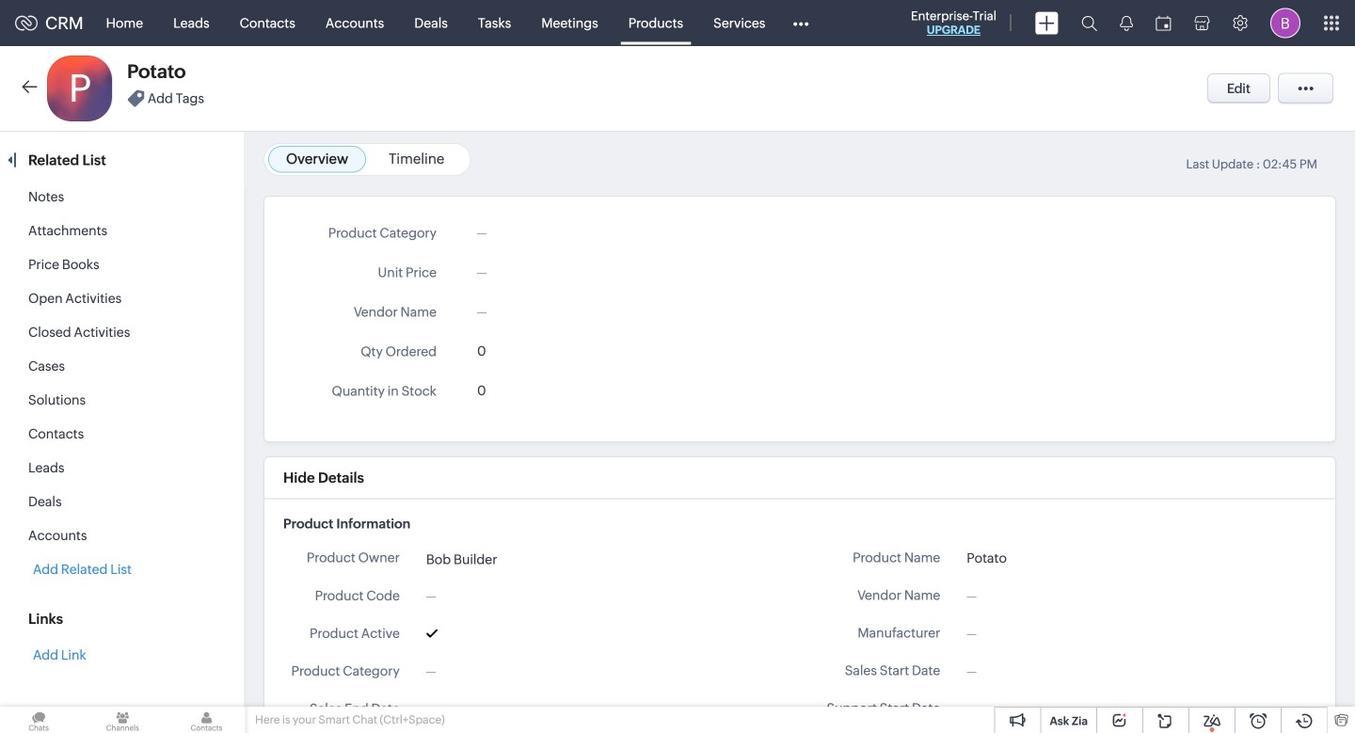 Task type: describe. For each thing, give the bounding box(es) containing it.
channels image
[[84, 707, 161, 733]]

signals image
[[1120, 15, 1134, 31]]

search element
[[1071, 0, 1109, 46]]

logo image
[[15, 16, 38, 31]]

Other Modules field
[[781, 8, 821, 38]]

contacts image
[[168, 707, 245, 733]]

profile element
[[1260, 0, 1313, 46]]

create menu element
[[1024, 0, 1071, 46]]

signals element
[[1109, 0, 1145, 46]]

calendar image
[[1156, 16, 1172, 31]]



Task type: locate. For each thing, give the bounding box(es) containing it.
chats image
[[0, 707, 77, 733]]

profile image
[[1271, 8, 1301, 38]]

create menu image
[[1036, 12, 1059, 34]]

search image
[[1082, 15, 1098, 31]]



Task type: vqa. For each thing, say whether or not it's contained in the screenshot.
search text field
no



